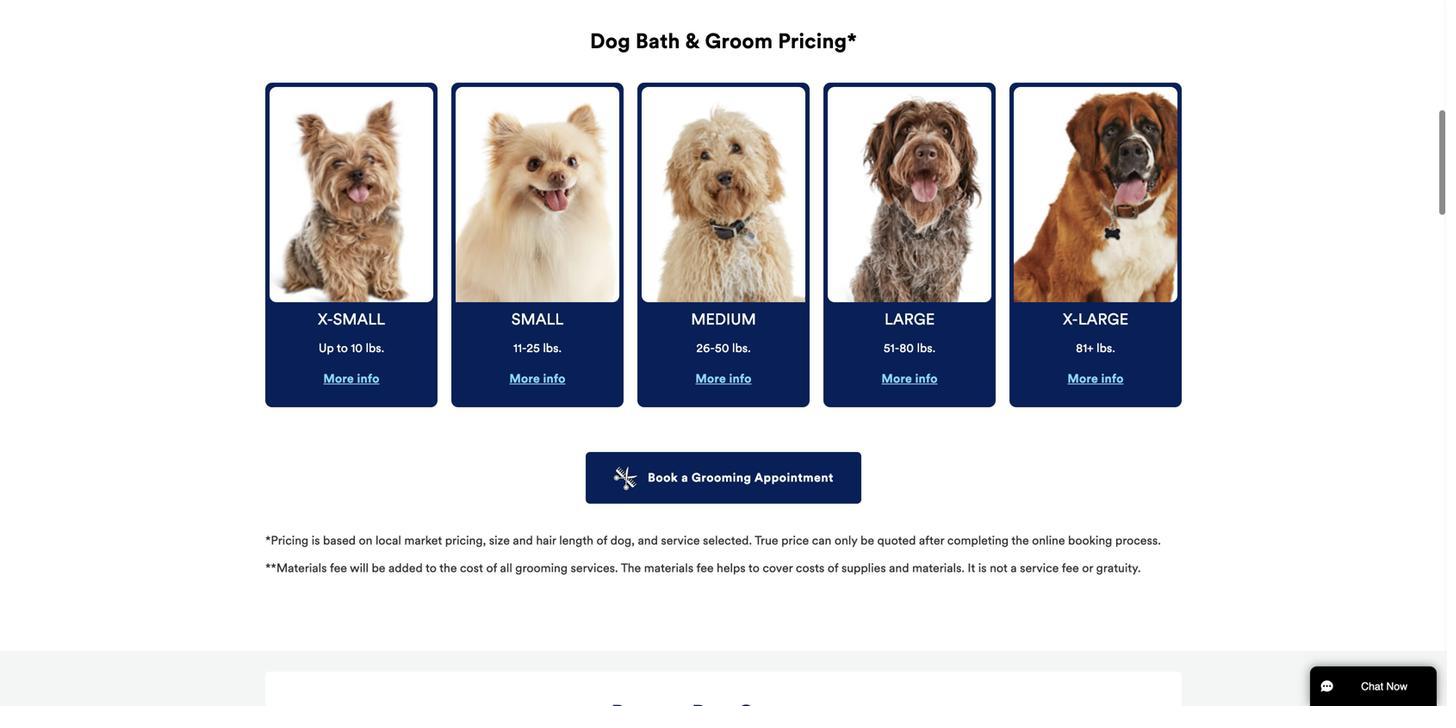 Task type: vqa. For each thing, say whether or not it's contained in the screenshot.
1st info
yes



Task type: describe. For each thing, give the bounding box(es) containing it.
info for medium
[[729, 371, 752, 387]]

1 horizontal spatial be
[[861, 533, 875, 548]]

more for x-small
[[323, 371, 354, 387]]

info for small
[[543, 371, 566, 387]]

true
[[755, 533, 779, 548]]

dog
[[590, 29, 631, 54]]

can
[[812, 533, 832, 548]]

cost
[[460, 561, 483, 576]]

&
[[685, 29, 700, 54]]

lbs. for medium
[[732, 341, 751, 356]]

51-80 lbs.
[[884, 341, 936, 356]]

0 horizontal spatial be
[[372, 561, 386, 576]]

or
[[1082, 561, 1094, 576]]

length
[[559, 533, 594, 548]]

process.
[[1116, 533, 1161, 548]]

1 vertical spatial service
[[1020, 561, 1059, 576]]

will
[[350, 561, 369, 576]]

brown saint bernard image
[[1014, 87, 1178, 303]]

10
[[351, 341, 363, 356]]

26-
[[696, 341, 715, 356]]

0 horizontal spatial to
[[337, 341, 348, 356]]

info for x-large
[[1102, 371, 1124, 387]]

2 horizontal spatial of
[[828, 561, 839, 576]]

the
[[621, 561, 641, 576]]

book a grooming appointment link
[[586, 452, 862, 504]]

1 horizontal spatial a
[[1011, 561, 1017, 576]]

0 horizontal spatial of
[[486, 561, 497, 576]]

5 lbs. from the left
[[1097, 341, 1116, 356]]

more for x-large
[[1068, 371, 1099, 387]]

based
[[323, 533, 356, 548]]

0 horizontal spatial the
[[440, 561, 457, 576]]

lbs. for small
[[543, 341, 562, 356]]

grooming
[[692, 470, 752, 485]]

2 small from the left
[[512, 310, 564, 329]]

book a grooming appointment
[[648, 470, 834, 485]]

not
[[990, 561, 1008, 576]]

market
[[404, 533, 442, 548]]

a inside book a grooming appointment link
[[682, 470, 689, 485]]

info for large
[[916, 371, 938, 387]]

more info for small
[[510, 371, 566, 387]]

2 horizontal spatial and
[[889, 561, 909, 576]]

1 vertical spatial is
[[979, 561, 987, 576]]

local
[[376, 533, 401, 548]]

1 horizontal spatial to
[[426, 561, 437, 576]]

2 horizontal spatial to
[[749, 561, 760, 576]]

11-25 lbs.
[[514, 341, 562, 356]]

50
[[715, 341, 729, 356]]

80
[[900, 341, 914, 356]]

medium
[[691, 310, 756, 329]]

25
[[527, 341, 540, 356]]

81+
[[1076, 341, 1094, 356]]

lbs. for large
[[917, 341, 936, 356]]

it
[[968, 561, 976, 576]]

*pricing
[[265, 533, 309, 548]]

pricing*
[[778, 29, 857, 54]]

completing
[[948, 533, 1009, 548]]

helps
[[717, 561, 746, 576]]

x- for large
[[1063, 310, 1079, 329]]

11-
[[514, 341, 527, 356]]

quoted
[[878, 533, 916, 548]]



Task type: locate. For each thing, give the bounding box(es) containing it.
supplies
[[842, 561, 886, 576]]

more down 26- on the left of the page
[[696, 371, 726, 387]]

grooming
[[516, 561, 568, 576]]

4 lbs. from the left
[[917, 341, 936, 356]]

1 horizontal spatial fee
[[697, 561, 714, 576]]

appointment
[[755, 470, 834, 485]]

more for medium
[[696, 371, 726, 387]]

is right the it
[[979, 561, 987, 576]]

more info for x-small
[[323, 371, 380, 387]]

more info for large
[[882, 371, 938, 387]]

4 info from the left
[[916, 371, 938, 387]]

pointing griffon dgo image
[[828, 87, 992, 303]]

x-small
[[318, 310, 385, 329]]

large up 51-80 lbs.
[[885, 310, 935, 329]]

5 info from the left
[[1102, 371, 1124, 387]]

0 horizontal spatial large
[[885, 310, 935, 329]]

1 horizontal spatial service
[[1020, 561, 1059, 576]]

large
[[885, 310, 935, 329], [1079, 310, 1129, 329]]

a right not
[[1011, 561, 1017, 576]]

1 x- from the left
[[318, 310, 333, 329]]

of right 'costs'
[[828, 561, 839, 576]]

**materials fee will be added to the cost of all grooming services. the materials fee helps to cover costs of supplies and materials. it is not a service fee or gratuity.
[[265, 561, 1141, 576]]

2 lbs. from the left
[[543, 341, 562, 356]]

2 info from the left
[[543, 371, 566, 387]]

up to 10 lbs.
[[319, 341, 384, 356]]

cover
[[763, 561, 793, 576]]

selected.
[[703, 533, 752, 548]]

of left all
[[486, 561, 497, 576]]

fee
[[330, 561, 347, 576], [697, 561, 714, 576], [1062, 561, 1079, 576]]

fee left will
[[330, 561, 347, 576]]

fee left or
[[1062, 561, 1079, 576]]

1 info from the left
[[357, 371, 380, 387]]

and
[[513, 533, 533, 548], [638, 533, 658, 548], [889, 561, 909, 576]]

*pricing is based on local market pricing, size and hair length of dog, and service selected. true price can only be quoted after completing the online booking process.
[[265, 533, 1161, 548]]

only
[[835, 533, 858, 548]]

dog,
[[611, 533, 635, 548]]

blond pomeranian image
[[456, 87, 620, 303]]

info down 51-80 lbs.
[[916, 371, 938, 387]]

pricing,
[[445, 533, 486, 548]]

1 horizontal spatial small
[[512, 310, 564, 329]]

0 horizontal spatial is
[[312, 533, 320, 548]]

0 horizontal spatial service
[[661, 533, 700, 548]]

price
[[782, 533, 809, 548]]

1 vertical spatial a
[[1011, 561, 1017, 576]]

after
[[919, 533, 945, 548]]

small up 10 at the left
[[333, 310, 385, 329]]

fee left helps
[[697, 561, 714, 576]]

large up 81+ lbs.
[[1079, 310, 1129, 329]]

2 x- from the left
[[1063, 310, 1079, 329]]

on
[[359, 533, 373, 548]]

groom
[[705, 29, 773, 54]]

of left dog,
[[597, 533, 608, 548]]

1 horizontal spatial the
[[1012, 533, 1029, 548]]

info down 81+ lbs.
[[1102, 371, 1124, 387]]

1 vertical spatial the
[[440, 561, 457, 576]]

a
[[682, 470, 689, 485], [1011, 561, 1017, 576]]

service down online
[[1020, 561, 1059, 576]]

and right dog,
[[638, 533, 658, 548]]

is left based
[[312, 533, 320, 548]]

1 horizontal spatial and
[[638, 533, 658, 548]]

1 vertical spatial be
[[372, 561, 386, 576]]

x-large
[[1063, 310, 1129, 329]]

81+ lbs.
[[1076, 341, 1116, 356]]

more down 51-
[[882, 371, 912, 387]]

x-
[[318, 310, 333, 329], [1063, 310, 1079, 329]]

2 horizontal spatial fee
[[1062, 561, 1079, 576]]

more down up
[[323, 371, 354, 387]]

dog bath & groom pricing*
[[590, 29, 857, 54]]

the
[[1012, 533, 1029, 548], [440, 561, 457, 576]]

service up materials
[[661, 533, 700, 548]]

costs
[[796, 561, 825, 576]]

to
[[337, 341, 348, 356], [426, 561, 437, 576], [749, 561, 760, 576]]

info down 11-25 lbs.
[[543, 371, 566, 387]]

more info down 11-25 lbs.
[[510, 371, 566, 387]]

small up 11-25 lbs.
[[512, 310, 564, 329]]

added
[[389, 561, 423, 576]]

up
[[319, 341, 334, 356]]

be right only
[[861, 533, 875, 548]]

more info down 26-50 lbs.
[[696, 371, 752, 387]]

more info
[[323, 371, 380, 387], [510, 371, 566, 387], [696, 371, 752, 387], [882, 371, 938, 387], [1068, 371, 1124, 387]]

info down 10 at the left
[[357, 371, 380, 387]]

more down 81+
[[1068, 371, 1099, 387]]

0 vertical spatial the
[[1012, 533, 1029, 548]]

1 lbs. from the left
[[366, 341, 384, 356]]

lbs. right 80 at the right
[[917, 341, 936, 356]]

0 horizontal spatial x-
[[318, 310, 333, 329]]

lbs.
[[366, 341, 384, 356], [543, 341, 562, 356], [732, 341, 751, 356], [917, 341, 936, 356], [1097, 341, 1116, 356]]

golden doodle image
[[642, 87, 806, 303]]

yorkshire terrier image
[[270, 87, 433, 303]]

more info down up to 10 lbs.
[[323, 371, 380, 387]]

and down 'quoted'
[[889, 561, 909, 576]]

more info down 81+ lbs.
[[1068, 371, 1124, 387]]

51-
[[884, 341, 900, 356]]

0 vertical spatial is
[[312, 533, 320, 548]]

be right will
[[372, 561, 386, 576]]

service
[[661, 533, 700, 548], [1020, 561, 1059, 576]]

online
[[1032, 533, 1065, 548]]

5 more info from the left
[[1068, 371, 1124, 387]]

more for small
[[510, 371, 540, 387]]

lbs. right "25"
[[543, 341, 562, 356]]

x- up 81+
[[1063, 310, 1079, 329]]

the left online
[[1012, 533, 1029, 548]]

to right helps
[[749, 561, 760, 576]]

lbs. right 10 at the left
[[366, 341, 384, 356]]

1 small from the left
[[333, 310, 385, 329]]

3 more from the left
[[696, 371, 726, 387]]

0 vertical spatial be
[[861, 533, 875, 548]]

0 horizontal spatial and
[[513, 533, 533, 548]]

all
[[500, 561, 512, 576]]

2 more info from the left
[[510, 371, 566, 387]]

gratuity.
[[1097, 561, 1141, 576]]

1 horizontal spatial large
[[1079, 310, 1129, 329]]

26-50 lbs.
[[696, 341, 751, 356]]

0 vertical spatial a
[[682, 470, 689, 485]]

0 horizontal spatial fee
[[330, 561, 347, 576]]

of
[[597, 533, 608, 548], [486, 561, 497, 576], [828, 561, 839, 576]]

1 horizontal spatial is
[[979, 561, 987, 576]]

0 vertical spatial service
[[661, 533, 700, 548]]

to left 10 at the left
[[337, 341, 348, 356]]

more
[[323, 371, 354, 387], [510, 371, 540, 387], [696, 371, 726, 387], [882, 371, 912, 387], [1068, 371, 1099, 387]]

0 horizontal spatial small
[[333, 310, 385, 329]]

a right the book
[[682, 470, 689, 485]]

and left hair
[[513, 533, 533, 548]]

is
[[312, 533, 320, 548], [979, 561, 987, 576]]

more down 11-
[[510, 371, 540, 387]]

3 info from the left
[[729, 371, 752, 387]]

services.
[[571, 561, 618, 576]]

1 fee from the left
[[330, 561, 347, 576]]

5 more from the left
[[1068, 371, 1099, 387]]

small
[[333, 310, 385, 329], [512, 310, 564, 329]]

info
[[357, 371, 380, 387], [543, 371, 566, 387], [729, 371, 752, 387], [916, 371, 938, 387], [1102, 371, 1124, 387]]

3 fee from the left
[[1062, 561, 1079, 576]]

bath
[[636, 29, 680, 54]]

lbs. right 50
[[732, 341, 751, 356]]

3 lbs. from the left
[[732, 341, 751, 356]]

booking
[[1068, 533, 1113, 548]]

materials
[[644, 561, 694, 576]]

more info for medium
[[696, 371, 752, 387]]

more info for x-large
[[1068, 371, 1124, 387]]

1 more from the left
[[323, 371, 354, 387]]

materials.
[[912, 561, 965, 576]]

1 large from the left
[[885, 310, 935, 329]]

3 more info from the left
[[696, 371, 752, 387]]

size
[[489, 533, 510, 548]]

x- for small
[[318, 310, 333, 329]]

4 more from the left
[[882, 371, 912, 387]]

x- up up
[[318, 310, 333, 329]]

**materials
[[265, 561, 327, 576]]

0 horizontal spatial a
[[682, 470, 689, 485]]

the left "cost"
[[440, 561, 457, 576]]

info down 26-50 lbs.
[[729, 371, 752, 387]]

2 more from the left
[[510, 371, 540, 387]]

1 more info from the left
[[323, 371, 380, 387]]

book
[[648, 470, 678, 485]]

2 fee from the left
[[697, 561, 714, 576]]

more for large
[[882, 371, 912, 387]]

1 horizontal spatial of
[[597, 533, 608, 548]]

info for x-small
[[357, 371, 380, 387]]

lbs. right 81+
[[1097, 341, 1116, 356]]

4 more info from the left
[[882, 371, 938, 387]]

more info down 51-80 lbs.
[[882, 371, 938, 387]]

1 horizontal spatial x-
[[1063, 310, 1079, 329]]

be
[[861, 533, 875, 548], [372, 561, 386, 576]]

to right added
[[426, 561, 437, 576]]

2 large from the left
[[1079, 310, 1129, 329]]

hair
[[536, 533, 556, 548]]



